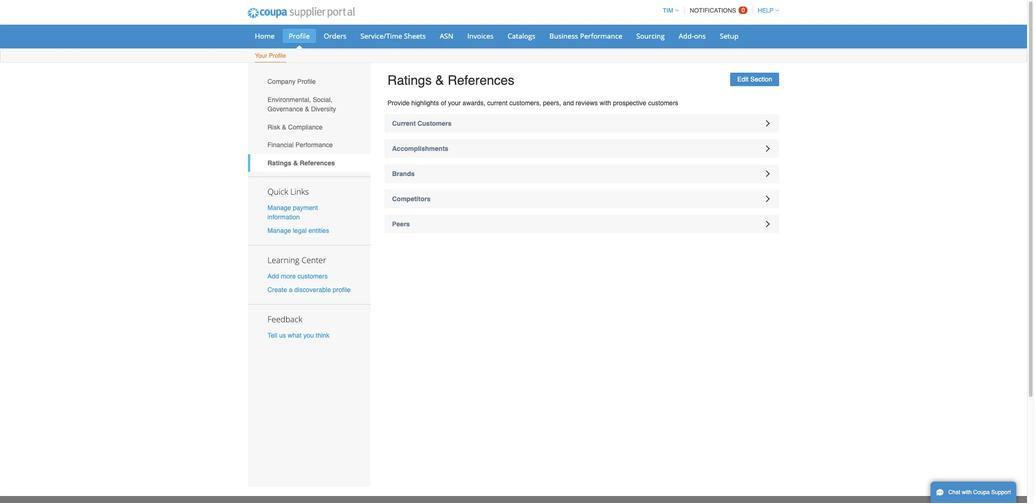 Task type: vqa. For each thing, say whether or not it's contained in the screenshot.
the Coupa Supplier Portal image
yes



Task type: describe. For each thing, give the bounding box(es) containing it.
notifications 0
[[690, 7, 745, 14]]

create
[[268, 286, 287, 294]]

current customers
[[392, 120, 452, 127]]

profile link
[[283, 29, 316, 43]]

brands button
[[384, 164, 779, 183]]

feedback
[[268, 314, 302, 325]]

environmental, social, governance & diversity link
[[248, 91, 370, 118]]

edit section link
[[731, 73, 779, 86]]

edit
[[738, 75, 749, 83]]

financial performance
[[268, 141, 333, 149]]

payment
[[293, 204, 318, 211]]

profile for your profile
[[269, 52, 286, 59]]

& inside environmental, social, governance & diversity
[[305, 105, 309, 113]]

setup
[[720, 31, 739, 41]]

competitors
[[392, 195, 431, 203]]

notifications
[[690, 7, 736, 14]]

legal
[[293, 227, 307, 234]]

edit section
[[738, 75, 772, 83]]

service/time
[[361, 31, 402, 41]]

quick links
[[268, 186, 309, 197]]

add-
[[679, 31, 694, 41]]

add-ons link
[[673, 29, 712, 43]]

information
[[268, 213, 300, 221]]

company
[[268, 78, 295, 85]]

chat
[[949, 489, 960, 496]]

compliance
[[288, 123, 323, 131]]

current customers button
[[384, 114, 779, 133]]

competitors button
[[384, 190, 779, 208]]

& down financial performance
[[293, 159, 298, 167]]

company profile
[[268, 78, 316, 85]]

highlights
[[412, 99, 439, 107]]

accomplishments heading
[[384, 139, 779, 158]]

tim link
[[659, 7, 679, 14]]

current
[[487, 99, 508, 107]]

sourcing
[[637, 31, 665, 41]]

catalogs
[[508, 31, 536, 41]]

prospective
[[613, 99, 647, 107]]

company profile link
[[248, 73, 370, 91]]

& up of
[[435, 73, 444, 88]]

business performance link
[[543, 29, 629, 43]]

orders link
[[318, 29, 353, 43]]

financial performance link
[[248, 136, 370, 154]]

peers,
[[543, 99, 561, 107]]

1 vertical spatial ratings
[[268, 159, 291, 167]]

with inside button
[[962, 489, 972, 496]]

asn
[[440, 31, 453, 41]]

help link
[[754, 7, 779, 14]]

quick
[[268, 186, 288, 197]]

and
[[563, 99, 574, 107]]

your profile
[[255, 52, 286, 59]]

navigation containing notifications 0
[[659, 1, 779, 20]]

ratings & references link
[[248, 154, 370, 172]]

manage payment information
[[268, 204, 318, 221]]

invoices link
[[461, 29, 500, 43]]

tim
[[663, 7, 673, 14]]

awards,
[[463, 99, 486, 107]]

you
[[303, 332, 314, 339]]

center
[[302, 254, 326, 266]]

entities
[[309, 227, 329, 234]]

manage for manage legal entities
[[268, 227, 291, 234]]

provide
[[388, 99, 410, 107]]

add more customers link
[[268, 273, 328, 280]]

create a discoverable profile link
[[268, 286, 351, 294]]

chat with coupa support button
[[931, 482, 1017, 503]]

manage legal entities
[[268, 227, 329, 234]]

think
[[316, 332, 330, 339]]

risk
[[268, 123, 280, 131]]

tell us what you think button
[[268, 331, 330, 340]]

home link
[[249, 29, 281, 43]]

more
[[281, 273, 296, 280]]

sheets
[[404, 31, 426, 41]]

your
[[255, 52, 267, 59]]



Task type: locate. For each thing, give the bounding box(es) containing it.
manage for manage payment information
[[268, 204, 291, 211]]

add-ons
[[679, 31, 706, 41]]

a
[[289, 286, 293, 294]]

navigation
[[659, 1, 779, 20]]

customers
[[418, 120, 452, 127]]

risk & compliance link
[[248, 118, 370, 136]]

0 horizontal spatial performance
[[295, 141, 333, 149]]

ons
[[694, 31, 706, 41]]

peers button
[[384, 215, 779, 233]]

performance up ratings & references link
[[295, 141, 333, 149]]

performance for business performance
[[580, 31, 623, 41]]

add more customers
[[268, 273, 328, 280]]

manage legal entities link
[[268, 227, 329, 234]]

environmental, social, governance & diversity
[[268, 96, 336, 113]]

learning center
[[268, 254, 326, 266]]

peers heading
[[384, 215, 779, 233]]

sourcing link
[[630, 29, 671, 43]]

with right the chat
[[962, 489, 972, 496]]

1 manage from the top
[[268, 204, 291, 211]]

add
[[268, 273, 279, 280]]

section
[[751, 75, 772, 83]]

asn link
[[434, 29, 459, 43]]

customers
[[648, 99, 678, 107], [298, 273, 328, 280]]

1 vertical spatial profile
[[269, 52, 286, 59]]

financial
[[268, 141, 294, 149]]

2 manage from the top
[[268, 227, 291, 234]]

manage inside manage payment information
[[268, 204, 291, 211]]

references
[[448, 73, 515, 88], [300, 159, 335, 167]]

orders
[[324, 31, 347, 41]]

1 vertical spatial with
[[962, 489, 972, 496]]

customers up discoverable
[[298, 273, 328, 280]]

catalogs link
[[502, 29, 542, 43]]

governance
[[268, 105, 303, 113]]

references down financial performance link on the left top
[[300, 159, 335, 167]]

1 vertical spatial customers
[[298, 273, 328, 280]]

profile up environmental, social, governance & diversity link
[[297, 78, 316, 85]]

brands heading
[[384, 164, 779, 183]]

1 horizontal spatial references
[[448, 73, 515, 88]]

chat with coupa support
[[949, 489, 1011, 496]]

peers
[[392, 220, 410, 228]]

1 horizontal spatial ratings
[[388, 73, 432, 88]]

ratings & references
[[388, 73, 515, 88], [268, 159, 335, 167]]

diversity
[[311, 105, 336, 113]]

performance for financial performance
[[295, 141, 333, 149]]

accomplishments button
[[384, 139, 779, 158]]

0 vertical spatial ratings
[[388, 73, 432, 88]]

risk & compliance
[[268, 123, 323, 131]]

current
[[392, 120, 416, 127]]

profile
[[333, 286, 351, 294]]

0 horizontal spatial customers
[[298, 273, 328, 280]]

ratings
[[388, 73, 432, 88], [268, 159, 291, 167]]

0 vertical spatial performance
[[580, 31, 623, 41]]

0 vertical spatial references
[[448, 73, 515, 88]]

0 vertical spatial manage
[[268, 204, 291, 211]]

setup link
[[714, 29, 745, 43]]

with right reviews
[[600, 99, 611, 107]]

& right risk
[[282, 123, 286, 131]]

coupa
[[974, 489, 990, 496]]

1 vertical spatial references
[[300, 159, 335, 167]]

social,
[[313, 96, 332, 103]]

ratings & references inside ratings & references link
[[268, 159, 335, 167]]

links
[[290, 186, 309, 197]]

create a discoverable profile
[[268, 286, 351, 294]]

manage
[[268, 204, 291, 211], [268, 227, 291, 234]]

references up awards,
[[448, 73, 515, 88]]

1 horizontal spatial performance
[[580, 31, 623, 41]]

references inside ratings & references link
[[300, 159, 335, 167]]

service/time sheets link
[[354, 29, 432, 43]]

profile right your
[[269, 52, 286, 59]]

business
[[550, 31, 578, 41]]

reviews
[[576, 99, 598, 107]]

business performance
[[550, 31, 623, 41]]

0 vertical spatial customers
[[648, 99, 678, 107]]

& left diversity
[[305, 105, 309, 113]]

environmental,
[[268, 96, 311, 103]]

0 vertical spatial ratings & references
[[388, 73, 515, 88]]

your
[[448, 99, 461, 107]]

ratings & references up your
[[388, 73, 515, 88]]

1 horizontal spatial ratings & references
[[388, 73, 515, 88]]

ratings down financial
[[268, 159, 291, 167]]

1 vertical spatial performance
[[295, 141, 333, 149]]

2 vertical spatial profile
[[297, 78, 316, 85]]

provide highlights of your awards, current customers, peers, and reviews with prospective customers
[[388, 99, 678, 107]]

0 vertical spatial profile
[[289, 31, 310, 41]]

0 horizontal spatial ratings & references
[[268, 159, 335, 167]]

performance right business at the right top of the page
[[580, 31, 623, 41]]

of
[[441, 99, 446, 107]]

your profile link
[[254, 50, 287, 62]]

ratings & references down financial performance
[[268, 159, 335, 167]]

tell
[[268, 332, 277, 339]]

competitors heading
[[384, 190, 779, 208]]

current customers heading
[[384, 114, 779, 133]]

profile for company profile
[[297, 78, 316, 85]]

0 vertical spatial with
[[600, 99, 611, 107]]

manage up the information
[[268, 204, 291, 211]]

help
[[758, 7, 774, 14]]

brands
[[392, 170, 415, 177]]

manage down the information
[[268, 227, 291, 234]]

0 horizontal spatial with
[[600, 99, 611, 107]]

discoverable
[[294, 286, 331, 294]]

coupa supplier portal image
[[241, 1, 361, 25]]

customers right prospective
[[648, 99, 678, 107]]

&
[[435, 73, 444, 88], [305, 105, 309, 113], [282, 123, 286, 131], [293, 159, 298, 167]]

invoices
[[467, 31, 494, 41]]

what
[[288, 332, 302, 339]]

profile down 'coupa supplier portal' image
[[289, 31, 310, 41]]

0 horizontal spatial ratings
[[268, 159, 291, 167]]

service/time sheets
[[361, 31, 426, 41]]

performance
[[580, 31, 623, 41], [295, 141, 333, 149]]

with
[[600, 99, 611, 107], [962, 489, 972, 496]]

0 horizontal spatial references
[[300, 159, 335, 167]]

1 vertical spatial ratings & references
[[268, 159, 335, 167]]

home
[[255, 31, 275, 41]]

0
[[742, 7, 745, 14]]

ratings up provide at the top left of page
[[388, 73, 432, 88]]

support
[[992, 489, 1011, 496]]

1 horizontal spatial with
[[962, 489, 972, 496]]

1 vertical spatial manage
[[268, 227, 291, 234]]

accomplishments
[[392, 145, 448, 152]]

1 horizontal spatial customers
[[648, 99, 678, 107]]

manage payment information link
[[268, 204, 318, 221]]



